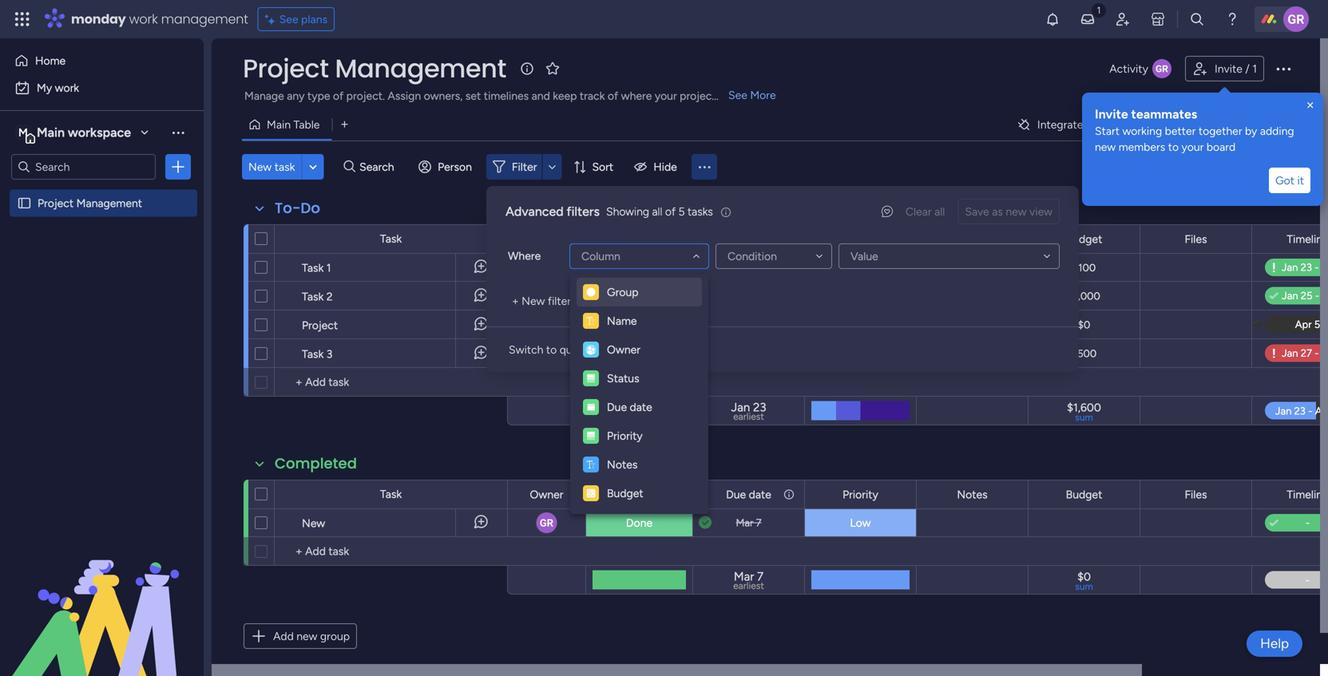 Task type: locate. For each thing, give the bounding box(es) containing it.
Budget field
[[1062, 230, 1106, 248], [1062, 486, 1106, 504]]

jan for jan 23
[[734, 261, 750, 274]]

v2 done deadline image
[[699, 288, 712, 304], [699, 516, 712, 531]]

invite / 1 button
[[1185, 56, 1264, 81]]

due
[[726, 232, 746, 246], [607, 401, 627, 414], [726, 488, 746, 502]]

2 horizontal spatial of
[[665, 205, 676, 218]]

together
[[1199, 124, 1242, 138]]

all right clear
[[935, 205, 945, 218]]

1 all from the left
[[652, 205, 662, 218]]

2 earliest from the top
[[733, 580, 764, 592]]

1 horizontal spatial group
[[620, 294, 649, 308]]

Due date field
[[722, 230, 775, 248], [722, 486, 775, 504]]

0 vertical spatial jan
[[734, 261, 750, 274]]

work inside my work option
[[55, 81, 79, 95]]

Notes field
[[953, 230, 992, 248], [953, 486, 992, 504]]

1 horizontal spatial all
[[935, 205, 945, 218]]

date
[[749, 232, 771, 246], [630, 401, 652, 414], [749, 488, 771, 502]]

date up condition
[[749, 232, 771, 246]]

0 vertical spatial 23
[[753, 261, 764, 274]]

2 column information image from the top
[[783, 488, 795, 501]]

2 + from the left
[[584, 294, 591, 308]]

1 vertical spatial status field
[[620, 486, 660, 504]]

earliest inside jan 23 earliest
[[733, 411, 764, 423]]

1 inside button
[[1253, 62, 1257, 75]]

plans
[[301, 12, 328, 26]]

task for task 2
[[302, 290, 324, 304]]

1 image
[[1092, 1, 1106, 19]]

Timeline field
[[1283, 230, 1328, 248], [1283, 486, 1328, 504]]

group
[[607, 286, 639, 299]]

your
[[655, 89, 677, 103], [1182, 140, 1204, 154]]

Priority field
[[839, 230, 882, 248], [839, 486, 882, 504]]

0 horizontal spatial new
[[296, 630, 317, 643]]

1 vertical spatial v2 done deadline image
[[699, 516, 712, 531]]

1 right '/'
[[1253, 62, 1257, 75]]

2 items from the top
[[976, 319, 1002, 332]]

help image
[[1224, 11, 1240, 27]]

1 vertical spatial 1
[[326, 261, 331, 275]]

1 budget field from the top
[[1062, 230, 1106, 248]]

see left plans
[[279, 12, 298, 26]]

1 low from the top
[[850, 261, 871, 274]]

0 vertical spatial due date field
[[722, 230, 775, 248]]

filters right quick
[[589, 343, 618, 357]]

save as new view
[[965, 205, 1053, 218]]

project up "any"
[[243, 51, 329, 86]]

invite left '/'
[[1215, 62, 1243, 75]]

0 vertical spatial invite
[[1215, 62, 1243, 75]]

1 horizontal spatial main
[[267, 118, 291, 131]]

public board image
[[17, 196, 32, 211]]

group right add
[[320, 630, 350, 643]]

1 action items from the top
[[943, 262, 1002, 275]]

2 low from the top
[[850, 516, 871, 530]]

see left more
[[728, 88, 747, 102]]

2 horizontal spatial new
[[1095, 140, 1116, 154]]

integrate button
[[1010, 108, 1165, 141]]

$0 inside $0 sum
[[1077, 570, 1091, 584]]

0 vertical spatial priority field
[[839, 230, 882, 248]]

management
[[335, 51, 506, 86], [76, 196, 142, 210]]

mar down mar 7
[[734, 570, 754, 584]]

0 vertical spatial priority
[[843, 232, 878, 246]]

Completed field
[[271, 454, 361, 474]]

it right got
[[1297, 174, 1304, 187]]

2 timeline field from the top
[[1283, 486, 1328, 504]]

see inside button
[[279, 12, 298, 26]]

all left 5
[[652, 205, 662, 218]]

sum inside "$1,600 sum"
[[1075, 412, 1093, 423]]

Status field
[[620, 230, 660, 248], [620, 486, 660, 504]]

0 vertical spatial filters
[[567, 204, 600, 219]]

project
[[243, 51, 329, 86], [38, 196, 74, 210], [302, 319, 338, 332]]

0 vertical spatial dapulse checkmark sign image
[[1270, 287, 1278, 306]]

23 inside jan 23 earliest
[[753, 400, 766, 415]]

your inside invite teammates start working better together by adding new members to your board
[[1182, 140, 1204, 154]]

greg robinson image
[[1283, 6, 1309, 32]]

v2 done deadline image down v2 overdue deadline icon
[[699, 288, 712, 304]]

due date field for completed
[[722, 486, 775, 504]]

1 timeline from the top
[[1287, 232, 1328, 246]]

main inside workspace selection 'element'
[[37, 125, 65, 140]]

management inside list box
[[76, 196, 142, 210]]

0 vertical spatial action items
[[943, 262, 1002, 275]]

1 action from the top
[[943, 262, 974, 275]]

group inside "button"
[[320, 630, 350, 643]]

invite inside button
[[1215, 62, 1243, 75]]

see for see plans
[[279, 12, 298, 26]]

1 v2 done deadline image from the top
[[699, 288, 712, 304]]

main right workspace image
[[37, 125, 65, 140]]

working on it
[[606, 318, 673, 331]]

keep
[[553, 89, 577, 103]]

1 horizontal spatial 1
[[1253, 62, 1257, 75]]

1 files from the top
[[1185, 232, 1207, 246]]

project down task 2
[[302, 319, 338, 332]]

new right add
[[296, 630, 317, 643]]

filters left showing
[[567, 204, 600, 219]]

done for 2
[[626, 289, 653, 303]]

1 timeline field from the top
[[1283, 230, 1328, 248]]

done
[[626, 261, 653, 274], [626, 289, 653, 303], [626, 516, 653, 530]]

date down stuck
[[630, 401, 652, 414]]

task for task 1
[[302, 261, 324, 275]]

0 vertical spatial due date
[[726, 232, 771, 246]]

mar 7 earliest
[[733, 570, 764, 592]]

column information image
[[783, 233, 795, 246], [783, 488, 795, 501]]

2 done from the top
[[626, 289, 653, 303]]

0 vertical spatial $0
[[1078, 319, 1090, 331]]

to left quick
[[546, 343, 557, 357]]

1 due date field from the top
[[722, 230, 775, 248]]

+ left filter
[[512, 294, 519, 308]]

sum
[[1075, 412, 1093, 423], [1075, 581, 1093, 593]]

invite for /
[[1215, 62, 1243, 75]]

management down search in workspace field
[[76, 196, 142, 210]]

1 vertical spatial project management
[[38, 196, 142, 210]]

options image right '/'
[[1274, 59, 1293, 78]]

2 vertical spatial notes
[[957, 488, 988, 502]]

advanced
[[506, 204, 564, 219]]

1 vertical spatial management
[[76, 196, 142, 210]]

timeline field for to-do
[[1283, 230, 1328, 248]]

1 vertical spatial action
[[943, 319, 974, 332]]

as
[[992, 205, 1003, 218]]

action
[[943, 262, 974, 275], [943, 319, 974, 332]]

2 notes field from the top
[[953, 486, 992, 504]]

new up name in the top of the page
[[594, 294, 617, 308]]

0 vertical spatial action
[[943, 262, 974, 275]]

0 horizontal spatial work
[[55, 81, 79, 95]]

1 vertical spatial work
[[55, 81, 79, 95]]

1 vertical spatial earliest
[[733, 580, 764, 592]]

$0
[[1078, 319, 1090, 331], [1077, 570, 1091, 584]]

due date up mar 7
[[726, 488, 771, 502]]

of
[[333, 89, 344, 103], [608, 89, 618, 103], [665, 205, 676, 218]]

0 vertical spatial budget field
[[1062, 230, 1106, 248]]

to inside "button"
[[546, 343, 557, 357]]

1 vertical spatial notes
[[607, 458, 638, 472]]

0 horizontal spatial +
[[512, 294, 519, 308]]

1 vertical spatial new
[[1006, 205, 1027, 218]]

automate button
[[1171, 112, 1256, 137]]

new inside button
[[1006, 205, 1027, 218]]

0 vertical spatial v2 done deadline image
[[699, 288, 712, 304]]

options image down workspace options image
[[170, 159, 186, 175]]

7
[[756, 517, 762, 530], [757, 570, 764, 584]]

notes for 2nd 'notes' field from the bottom of the page
[[957, 232, 988, 246]]

workspace image
[[15, 124, 31, 141]]

earliest
[[733, 411, 764, 423], [733, 580, 764, 592]]

angle down image
[[309, 161, 317, 173]]

0 vertical spatial sum
[[1075, 412, 1093, 423]]

timeline
[[1287, 232, 1328, 246], [1287, 488, 1328, 502]]

management
[[161, 10, 248, 28]]

task left 2 at the top
[[302, 290, 324, 304]]

new inside "button"
[[296, 630, 317, 643]]

0 vertical spatial see
[[279, 12, 298, 26]]

1 earliest from the top
[[733, 411, 764, 423]]

work for my
[[55, 81, 79, 95]]

due date down stuck
[[607, 401, 652, 414]]

2 23 from the top
[[753, 400, 766, 415]]

1 horizontal spatial it
[[1297, 174, 1304, 187]]

2 priority field from the top
[[839, 486, 882, 504]]

see
[[279, 12, 298, 26], [728, 88, 747, 102]]

all inside advanced filters showing all of 5 tasks
[[652, 205, 662, 218]]

1 up 2 at the top
[[326, 261, 331, 275]]

column information image
[[672, 233, 684, 246]]

1 horizontal spatial invite
[[1215, 62, 1243, 75]]

new right as
[[1006, 205, 1027, 218]]

2 timeline from the top
[[1287, 488, 1328, 502]]

files
[[1185, 232, 1207, 246], [1185, 488, 1207, 502]]

action items for working on it
[[943, 319, 1002, 332]]

it inside the got it button
[[1297, 174, 1304, 187]]

1 notes field from the top
[[953, 230, 992, 248]]

0 horizontal spatial see
[[279, 12, 298, 26]]

mar
[[736, 318, 753, 331], [736, 517, 753, 530], [734, 570, 754, 584]]

of left 5
[[665, 205, 676, 218]]

v2 overdue deadline image
[[699, 260, 712, 275]]

home link
[[10, 48, 194, 73]]

add
[[273, 630, 294, 643]]

1 vertical spatial priority field
[[839, 486, 882, 504]]

new down 'completed' field
[[302, 517, 325, 530]]

new down start
[[1095, 140, 1116, 154]]

budget
[[1066, 232, 1102, 246], [607, 487, 644, 500], [1066, 488, 1102, 502]]

work right 'monday'
[[129, 10, 158, 28]]

+ inside button
[[584, 294, 591, 308]]

1 vertical spatial see
[[728, 88, 747, 102]]

23 for jan 23
[[753, 261, 764, 274]]

completed
[[275, 454, 357, 474]]

action items for done
[[943, 262, 1002, 275]]

1 23 from the top
[[753, 261, 764, 274]]

$1,000
[[1068, 290, 1100, 303]]

due date up condition
[[726, 232, 771, 246]]

group
[[620, 294, 649, 308], [320, 630, 350, 643]]

sum for $1,600
[[1075, 412, 1093, 423]]

0 vertical spatial owner
[[607, 343, 641, 357]]

0 vertical spatial notes field
[[953, 230, 992, 248]]

1 vertical spatial date
[[630, 401, 652, 414]]

invite / 1
[[1215, 62, 1257, 75]]

2 files from the top
[[1185, 488, 1207, 502]]

1 vertical spatial your
[[1182, 140, 1204, 154]]

main inside button
[[267, 118, 291, 131]]

add view image
[[341, 119, 348, 130]]

2 action from the top
[[943, 319, 974, 332]]

activity
[[1110, 62, 1148, 75]]

Project Management field
[[239, 51, 510, 86]]

v2 search image
[[344, 158, 356, 176]]

0 vertical spatial files field
[[1181, 230, 1211, 248]]

0 horizontal spatial your
[[655, 89, 677, 103]]

1 vertical spatial sum
[[1075, 581, 1093, 593]]

1 vertical spatial owner
[[530, 488, 563, 502]]

0 horizontal spatial all
[[652, 205, 662, 218]]

2 vertical spatial due
[[726, 488, 746, 502]]

task left 3 on the bottom of page
[[302, 347, 324, 361]]

due date field up condition
[[722, 230, 775, 248]]

0 vertical spatial column information image
[[783, 233, 795, 246]]

1 + from the left
[[512, 294, 519, 308]]

due date field for to-do
[[722, 230, 775, 248]]

+ right filter
[[584, 294, 591, 308]]

2 due date field from the top
[[722, 486, 775, 504]]

invite members image
[[1115, 11, 1131, 27]]

track
[[580, 89, 605, 103]]

1 vertical spatial due date field
[[722, 486, 775, 504]]

mar up mar 7 earliest
[[736, 517, 753, 530]]

due date field up mar 7
[[722, 486, 775, 504]]

timeline for completed
[[1287, 488, 1328, 502]]

7 down mar 7
[[757, 570, 764, 584]]

0 horizontal spatial management
[[76, 196, 142, 210]]

2 sum from the top
[[1075, 581, 1093, 593]]

dapulse checkmark sign image
[[1270, 287, 1278, 306], [1270, 514, 1278, 534]]

sum for $0
[[1075, 581, 1093, 593]]

items
[[976, 262, 1002, 275], [976, 319, 1002, 332]]

task up task 2
[[302, 261, 324, 275]]

0 vertical spatial 1
[[1253, 62, 1257, 75]]

0 vertical spatial due
[[726, 232, 746, 246]]

status
[[624, 232, 656, 246], [607, 372, 639, 385], [624, 488, 656, 502]]

0 vertical spatial work
[[129, 10, 158, 28]]

project management list box
[[0, 186, 204, 432]]

0 vertical spatial timeline
[[1287, 232, 1328, 246]]

where
[[621, 89, 652, 103]]

1 $0 from the top
[[1078, 319, 1090, 331]]

1 vertical spatial timeline field
[[1283, 486, 1328, 504]]

due down stuck
[[607, 401, 627, 414]]

8
[[756, 318, 762, 331]]

new left filter
[[522, 294, 545, 308]]

1 vertical spatial invite
[[1095, 107, 1128, 122]]

23
[[753, 261, 764, 274], [753, 400, 766, 415]]

0 vertical spatial notes
[[957, 232, 988, 246]]

7 up mar 7 earliest
[[756, 517, 762, 530]]

invite inside invite teammates start working better together by adding new members to your board
[[1095, 107, 1128, 122]]

date up mar 7
[[749, 488, 771, 502]]

v2 done deadline image left mar 7
[[699, 516, 712, 531]]

1 items from the top
[[976, 262, 1002, 275]]

monday
[[71, 10, 126, 28]]

of right "type"
[[333, 89, 344, 103]]

1 vertical spatial done
[[626, 289, 653, 303]]

invite up start
[[1095, 107, 1128, 122]]

timeline for to-do
[[1287, 232, 1328, 246]]

filters
[[567, 204, 600, 219], [589, 343, 618, 357]]

1 vertical spatial jan
[[731, 400, 750, 415]]

1 vertical spatial budget field
[[1062, 486, 1106, 504]]

1 vertical spatial $0
[[1077, 570, 1091, 584]]

monday marketplace image
[[1150, 11, 1166, 27]]

teammates
[[1131, 107, 1197, 122]]

+ inside button
[[512, 294, 519, 308]]

1 vertical spatial to
[[546, 343, 557, 357]]

1 column information image from the top
[[783, 233, 795, 246]]

2 vertical spatial date
[[749, 488, 771, 502]]

$100
[[1072, 262, 1096, 274]]

+ new filter
[[512, 294, 571, 308]]

my work
[[37, 81, 79, 95]]

project right public board icon
[[38, 196, 74, 210]]

0 vertical spatial timeline field
[[1283, 230, 1328, 248]]

work right my
[[55, 81, 79, 95]]

mar left 8
[[736, 318, 753, 331]]

project.
[[346, 89, 385, 103]]

management up the assign
[[335, 51, 506, 86]]

1 vertical spatial due
[[607, 401, 627, 414]]

$1,600
[[1067, 401, 1101, 415]]

options image
[[1274, 59, 1293, 78], [170, 159, 186, 175]]

1 vertical spatial low
[[850, 516, 871, 530]]

1 horizontal spatial work
[[129, 10, 158, 28]]

your right "where"
[[655, 89, 677, 103]]

1 done from the top
[[626, 261, 653, 274]]

task down 'search' field
[[380, 232, 402, 246]]

due up mar 7
[[726, 488, 746, 502]]

23 for jan 23 earliest
[[753, 400, 766, 415]]

0 vertical spatial low
[[850, 261, 871, 274]]

main left table
[[267, 118, 291, 131]]

person
[[438, 160, 472, 174]]

close image
[[1304, 99, 1317, 112]]

menu image
[[696, 159, 712, 175]]

group up name in the top of the page
[[620, 294, 649, 308]]

/
[[1245, 62, 1250, 75]]

Files field
[[1181, 230, 1211, 248], [1181, 486, 1211, 504]]

1 horizontal spatial new
[[1006, 205, 1027, 218]]

task 2
[[302, 290, 333, 304]]

2 all from the left
[[935, 205, 945, 218]]

1 vertical spatial options image
[[170, 159, 186, 175]]

workspace selection element
[[15, 123, 133, 144]]

7 inside mar 7 earliest
[[757, 570, 764, 584]]

0 vertical spatial it
[[1297, 174, 1304, 187]]

condition
[[728, 250, 777, 263]]

1 vertical spatial due date
[[607, 401, 652, 414]]

priority
[[843, 232, 878, 246], [607, 429, 643, 443], [843, 488, 878, 502]]

hide button
[[628, 154, 687, 180]]

due up condition
[[726, 232, 746, 246]]

to
[[1168, 140, 1179, 154], [546, 343, 557, 357]]

project management up project.
[[243, 51, 506, 86]]

of right track
[[608, 89, 618, 103]]

save as new view button
[[958, 199, 1060, 224]]

1 sum from the top
[[1075, 412, 1093, 423]]

low
[[850, 261, 871, 274], [850, 516, 871, 530]]

option
[[0, 189, 204, 192]]

2 vertical spatial new
[[296, 630, 317, 643]]

2 vertical spatial project
[[302, 319, 338, 332]]

owner inside field
[[530, 488, 563, 502]]

+ for + new filter
[[512, 294, 519, 308]]

1 vertical spatial 7
[[757, 570, 764, 584]]

action for working on it
[[943, 319, 974, 332]]

1 vertical spatial notes field
[[953, 486, 992, 504]]

it right on
[[666, 318, 673, 331]]

invite
[[1215, 62, 1243, 75], [1095, 107, 1128, 122]]

1 vertical spatial timeline
[[1287, 488, 1328, 502]]

person button
[[412, 154, 482, 180]]

jan 23 earliest
[[731, 400, 766, 423]]

2 action items from the top
[[943, 319, 1002, 332]]

0 horizontal spatial to
[[546, 343, 557, 357]]

1 priority field from the top
[[839, 230, 882, 248]]

1 vertical spatial files
[[1185, 488, 1207, 502]]

0 vertical spatial project management
[[243, 51, 506, 86]]

switch
[[509, 343, 543, 357]]

jan inside jan 23 earliest
[[731, 400, 750, 415]]

your down better
[[1182, 140, 1204, 154]]

1 horizontal spatial your
[[1182, 140, 1204, 154]]

+ Add task text field
[[283, 542, 500, 561]]

owner
[[607, 343, 641, 357], [530, 488, 563, 502]]

action for done
[[943, 262, 974, 275]]

group inside button
[[620, 294, 649, 308]]

0 vertical spatial group
[[620, 294, 649, 308]]

Search field
[[356, 156, 403, 178]]

group for add new group
[[320, 630, 350, 643]]

0 horizontal spatial 1
[[326, 261, 331, 275]]

files for second files field from the top
[[1185, 488, 1207, 502]]

to down better
[[1168, 140, 1179, 154]]

0 horizontal spatial main
[[37, 125, 65, 140]]

budget for 2nd budget field from the top of the page
[[1066, 488, 1102, 502]]

project management down search in workspace field
[[38, 196, 142, 210]]

0 vertical spatial 7
[[756, 517, 762, 530]]

members
[[1119, 140, 1166, 154]]

new inside invite teammates start working better together by adding new members to your board
[[1095, 140, 1116, 154]]

2 $0 from the top
[[1077, 570, 1091, 584]]

1 vertical spatial it
[[666, 318, 673, 331]]

jan
[[734, 261, 750, 274], [731, 400, 750, 415]]

1 vertical spatial dapulse checkmark sign image
[[1270, 514, 1278, 534]]

due for completed
[[726, 488, 746, 502]]



Task type: describe. For each thing, give the bounding box(es) containing it.
0 vertical spatial your
[[655, 89, 677, 103]]

v2 user feedback image
[[882, 203, 893, 220]]

jan 23
[[734, 261, 764, 274]]

type
[[307, 89, 330, 103]]

0 vertical spatial management
[[335, 51, 506, 86]]

2
[[326, 290, 333, 304]]

add to favorites image
[[545, 60, 561, 76]]

3
[[326, 347, 333, 361]]

due date for to-do
[[726, 232, 771, 246]]

1 horizontal spatial options image
[[1274, 59, 1293, 78]]

work for monday
[[129, 10, 158, 28]]

clear all
[[906, 205, 945, 218]]

arrow down image
[[543, 157, 562, 177]]

filter button
[[486, 154, 562, 180]]

To-Do field
[[271, 198, 324, 219]]

date for completed
[[749, 488, 771, 502]]

stands.
[[719, 89, 754, 103]]

items for working on it
[[976, 319, 1002, 332]]

task for task 3
[[302, 347, 324, 361]]

2 budget field from the top
[[1062, 486, 1106, 504]]

to-do
[[275, 198, 320, 218]]

mar for working on it
[[736, 318, 753, 331]]

lottie animation element
[[0, 515, 204, 676]]

assign
[[388, 89, 421, 103]]

0 horizontal spatial options image
[[170, 159, 186, 175]]

stuck
[[625, 347, 654, 360]]

home option
[[10, 48, 194, 73]]

main table
[[267, 118, 320, 131]]

better
[[1165, 124, 1196, 138]]

do
[[301, 198, 320, 218]]

add new group button
[[244, 624, 357, 649]]

1 horizontal spatial of
[[608, 89, 618, 103]]

main workspace
[[37, 125, 131, 140]]

table
[[293, 118, 320, 131]]

earliest for jan
[[733, 411, 764, 423]]

3 done from the top
[[626, 516, 653, 530]]

working
[[606, 318, 648, 331]]

new left task
[[248, 160, 272, 174]]

switch to quick filters button
[[502, 337, 624, 363]]

view
[[1030, 205, 1053, 218]]

group for + new group
[[620, 294, 649, 308]]

2 vertical spatial status
[[624, 488, 656, 502]]

7 for mar 7 earliest
[[757, 570, 764, 584]]

manage any type of project. assign owners, set timelines and keep track of where your project stands.
[[244, 89, 754, 103]]

new task
[[248, 160, 295, 174]]

items for done
[[976, 262, 1002, 275]]

help button
[[1247, 631, 1303, 657]]

2 vertical spatial priority
[[843, 488, 878, 502]]

task 1
[[302, 261, 331, 275]]

invite teammates start working better together by adding new members to your board
[[1095, 107, 1294, 154]]

0 horizontal spatial of
[[333, 89, 344, 103]]

$0 sum
[[1075, 570, 1093, 593]]

$1,600 sum
[[1067, 401, 1101, 423]]

owners,
[[424, 89, 463, 103]]

save
[[965, 205, 989, 218]]

main for main table
[[267, 118, 291, 131]]

manage
[[244, 89, 284, 103]]

hide
[[653, 160, 677, 174]]

date for to-do
[[749, 232, 771, 246]]

files for first files field from the top of the page
[[1185, 232, 1207, 246]]

sort button
[[567, 154, 623, 180]]

+ for + new group
[[584, 294, 591, 308]]

done for 1
[[626, 261, 653, 274]]

advanced filters showing all of 5 tasks
[[506, 204, 713, 219]]

on
[[650, 318, 663, 331]]

collapse board header image
[[1279, 118, 1292, 131]]

timelines
[[484, 89, 529, 103]]

1 horizontal spatial project management
[[243, 51, 506, 86]]

due date for completed
[[726, 488, 771, 502]]

1 vertical spatial status
[[607, 372, 639, 385]]

$0 for $0 sum
[[1077, 570, 1091, 584]]

workspace
[[68, 125, 131, 140]]

see more
[[728, 88, 776, 102]]

showing
[[606, 205, 649, 218]]

monday work management
[[71, 10, 248, 28]]

working
[[1123, 124, 1162, 138]]

Owner field
[[526, 486, 567, 504]]

filter
[[548, 294, 571, 308]]

mar 7
[[736, 517, 762, 530]]

timeline field for completed
[[1283, 486, 1328, 504]]

2 status field from the top
[[620, 486, 660, 504]]

mar 8
[[736, 318, 762, 331]]

to-
[[275, 198, 301, 218]]

all inside button
[[935, 205, 945, 218]]

clear
[[906, 205, 932, 218]]

project inside list box
[[38, 196, 74, 210]]

2 dapulse checkmark sign image from the top
[[1270, 514, 1278, 534]]

set
[[466, 89, 481, 103]]

task 3
[[302, 347, 333, 361]]

$500
[[1072, 347, 1097, 360]]

0 vertical spatial status
[[624, 232, 656, 246]]

mar inside mar 7 earliest
[[734, 570, 754, 584]]

search everything image
[[1189, 11, 1205, 27]]

my work option
[[10, 75, 194, 101]]

sort
[[592, 160, 614, 174]]

5
[[679, 205, 685, 218]]

1 files field from the top
[[1181, 230, 1211, 248]]

workspace options image
[[170, 124, 186, 140]]

task up + add task text box
[[380, 488, 402, 501]]

show board description image
[[517, 61, 537, 77]]

notifications image
[[1045, 11, 1061, 27]]

see more link
[[727, 87, 778, 103]]

where
[[508, 249, 541, 263]]

filters inside "button"
[[589, 343, 618, 357]]

by
[[1245, 124, 1257, 138]]

integrate
[[1037, 118, 1083, 131]]

column
[[581, 250, 620, 263]]

2 v2 done deadline image from the top
[[699, 516, 712, 531]]

0 vertical spatial project
[[243, 51, 329, 86]]

start
[[1095, 124, 1120, 138]]

help
[[1260, 636, 1289, 652]]

0 horizontal spatial it
[[666, 318, 673, 331]]

main for main workspace
[[37, 125, 65, 140]]

see plans button
[[258, 7, 335, 31]]

$0 for $0
[[1078, 319, 1090, 331]]

update feed image
[[1080, 11, 1096, 27]]

earliest for mar
[[733, 580, 764, 592]]

more
[[750, 88, 776, 102]]

1 dapulse checkmark sign image from the top
[[1270, 287, 1278, 306]]

board
[[1207, 140, 1236, 154]]

name
[[607, 314, 637, 328]]

notes for first 'notes' field from the bottom
[[957, 488, 988, 502]]

switch to quick filters
[[509, 343, 618, 357]]

v2 overdue deadline image
[[699, 346, 712, 361]]

jan for jan 23 earliest
[[731, 400, 750, 415]]

+ new filter button
[[506, 288, 577, 314]]

project
[[680, 89, 716, 103]]

2 files field from the top
[[1181, 486, 1211, 504]]

my work link
[[10, 75, 194, 101]]

+ new group button
[[577, 288, 656, 314]]

+ Add task text field
[[283, 373, 500, 392]]

adding
[[1260, 124, 1294, 138]]

due for to-do
[[726, 232, 746, 246]]

1 vertical spatial priority
[[607, 429, 643, 443]]

1 horizontal spatial owner
[[607, 343, 641, 357]]

select product image
[[14, 11, 30, 27]]

see for see more
[[728, 88, 747, 102]]

1 status field from the top
[[620, 230, 660, 248]]

m
[[18, 126, 28, 139]]

of inside advanced filters showing all of 5 tasks
[[665, 205, 676, 218]]

my
[[37, 81, 52, 95]]

budget for 1st budget field from the top of the page
[[1066, 232, 1102, 246]]

7 for mar 7
[[756, 517, 762, 530]]

got it button
[[1269, 168, 1311, 193]]

invite for teammates
[[1095, 107, 1128, 122]]

quick
[[560, 343, 586, 357]]

project management inside project management list box
[[38, 196, 142, 210]]

Search in workspace field
[[34, 158, 133, 176]]

mar for done
[[736, 517, 753, 530]]

got it
[[1275, 174, 1304, 187]]

lottie animation image
[[0, 515, 204, 676]]

new task button
[[242, 154, 301, 180]]

new inside button
[[594, 294, 617, 308]]

task
[[275, 160, 295, 174]]

invite teammates heading
[[1095, 105, 1311, 123]]

any
[[287, 89, 305, 103]]

to inside invite teammates start working better together by adding new members to your board
[[1168, 140, 1179, 154]]

main table button
[[242, 112, 332, 137]]



Task type: vqa. For each thing, say whether or not it's contained in the screenshot.
the rightmost the "add to favorites" image
no



